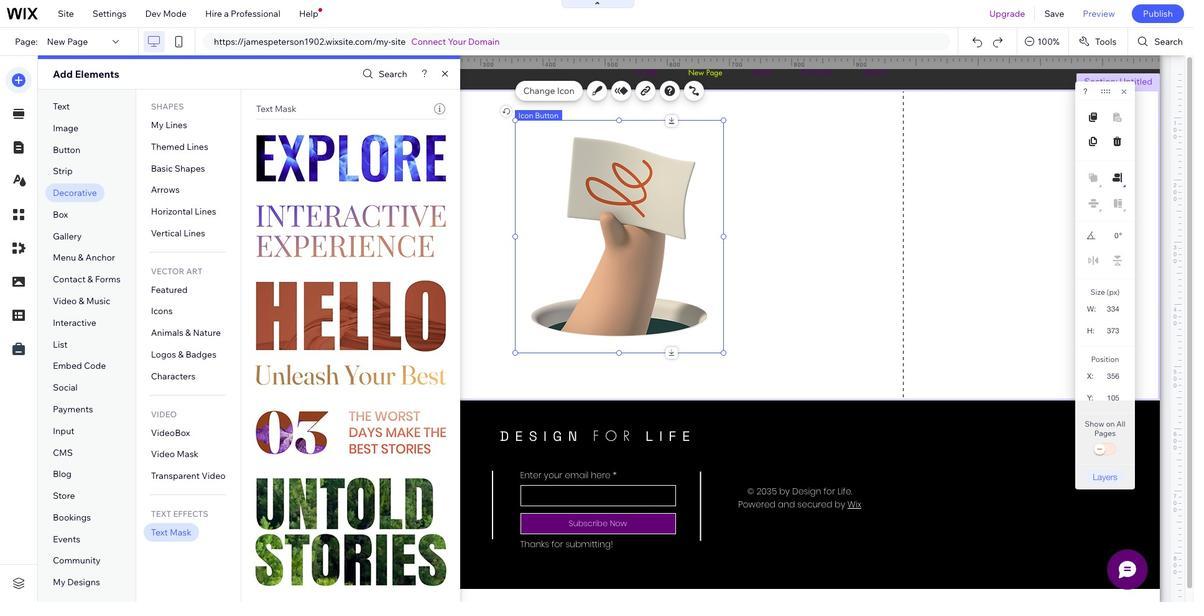 Task type: describe. For each thing, give the bounding box(es) containing it.
effects
[[173, 509, 208, 519]]

y:
[[1087, 394, 1094, 403]]

size
[[1091, 287, 1105, 297]]

themed lines
[[151, 141, 208, 152]]

icons
[[151, 306, 173, 317]]

1 horizontal spatial icon
[[557, 85, 575, 96]]

vector
[[151, 266, 185, 276]]

community
[[53, 555, 101, 566]]

position
[[1091, 355, 1120, 364]]

animals & nature
[[151, 327, 221, 339]]

add
[[53, 68, 73, 80]]

forms
[[95, 274, 121, 285]]

layers button
[[1086, 470, 1125, 483]]

cms
[[53, 447, 73, 458]]

change icon
[[524, 85, 575, 96]]

vertical lines
[[151, 228, 205, 239]]

add elements
[[53, 68, 119, 80]]

1 horizontal spatial search button
[[1129, 28, 1194, 55]]

& for forms
[[87, 274, 93, 285]]

site
[[391, 36, 406, 47]]

lines for my lines
[[166, 119, 187, 131]]

featured
[[151, 284, 188, 295]]

basic
[[151, 163, 173, 174]]

0 vertical spatial shapes
[[151, 101, 184, 111]]

video right transparent
[[202, 470, 226, 482]]

animals
[[151, 327, 183, 339]]

0 vertical spatial mask
[[275, 103, 297, 114]]

list
[[53, 339, 68, 350]]

°
[[1120, 231, 1123, 240]]

professional
[[231, 8, 281, 19]]

700
[[732, 61, 743, 68]]

interactive
[[53, 317, 96, 328]]

anchor
[[86, 252, 115, 263]]

my for my lines
[[151, 119, 164, 131]]

my designs
[[53, 577, 100, 588]]

100% button
[[1018, 28, 1069, 55]]

size (px)
[[1091, 287, 1120, 297]]

x:
[[1087, 372, 1094, 381]]

connect
[[411, 36, 446, 47]]

videobox
[[151, 427, 190, 438]]

my for my designs
[[53, 577, 65, 588]]

logos & badges
[[151, 349, 217, 360]]

strip
[[53, 166, 73, 177]]

new page
[[47, 36, 88, 47]]

? button
[[1084, 87, 1088, 96]]

preview
[[1083, 8, 1115, 19]]

embed
[[53, 360, 82, 372]]

icon button
[[519, 111, 559, 120]]

& for music
[[79, 296, 84, 307]]

change
[[524, 85, 555, 96]]

400
[[545, 61, 557, 68]]

settings
[[93, 8, 127, 19]]

elements
[[75, 68, 119, 80]]

blog
[[53, 469, 72, 480]]

page
[[67, 36, 88, 47]]

vertical
[[151, 228, 182, 239]]

pages
[[1095, 429, 1116, 438]]

menu & anchor
[[53, 252, 115, 263]]

900
[[856, 61, 868, 68]]

text effects
[[151, 509, 208, 519]]

site
[[58, 8, 74, 19]]

lines for horizontal lines
[[195, 206, 216, 217]]

my lines
[[151, 119, 187, 131]]

events
[[53, 534, 80, 545]]

embed code
[[53, 360, 106, 372]]

all
[[1117, 419, 1126, 429]]

hire
[[205, 8, 222, 19]]

nature
[[193, 327, 221, 339]]

section: untitled
[[1085, 76, 1153, 87]]

preview button
[[1074, 0, 1125, 27]]

show
[[1085, 419, 1105, 429]]

video for video mask
[[151, 449, 175, 460]]

badges
[[186, 349, 217, 360]]

video for video
[[151, 409, 177, 419]]



Task type: vqa. For each thing, say whether or not it's contained in the screenshot.
2nd the Wix from the top of the page
no



Task type: locate. For each thing, give the bounding box(es) containing it.
decorative
[[53, 187, 97, 199]]

lines down horizontal lines
[[184, 228, 205, 239]]

contact & forms
[[53, 274, 121, 285]]

1 vertical spatial my
[[53, 577, 65, 588]]

characters
[[151, 371, 196, 382]]

1 vertical spatial icon
[[519, 111, 533, 120]]

2 vertical spatial mask
[[170, 527, 191, 538]]

switch
[[1093, 441, 1118, 459]]

contact
[[53, 274, 86, 285]]

save
[[1045, 8, 1065, 19]]

(px)
[[1107, 287, 1120, 297]]

video for video & music
[[53, 296, 77, 307]]

& left music
[[79, 296, 84, 307]]

0 horizontal spatial search button
[[360, 65, 407, 83]]

button down change icon
[[535, 111, 559, 120]]

video up the 'videobox' on the left bottom of the page
[[151, 409, 177, 419]]

on
[[1106, 419, 1115, 429]]

1 horizontal spatial my
[[151, 119, 164, 131]]

& right logos
[[178, 349, 184, 360]]

0 vertical spatial search
[[1155, 36, 1183, 47]]

& for badges
[[178, 349, 184, 360]]

horizontal
[[151, 206, 193, 217]]

bookings
[[53, 512, 91, 523]]

themed
[[151, 141, 185, 152]]

video mask
[[151, 449, 199, 460]]

icon down change
[[519, 111, 533, 120]]

show on all pages
[[1085, 419, 1126, 438]]

icon right change
[[557, 85, 575, 96]]

gallery
[[53, 231, 82, 242]]

1 vertical spatial text mask
[[151, 527, 191, 538]]

search down site at the top left
[[379, 68, 407, 80]]

&
[[78, 252, 84, 263], [87, 274, 93, 285], [79, 296, 84, 307], [185, 327, 191, 339], [178, 349, 184, 360]]

800
[[794, 61, 805, 68]]

1 vertical spatial search
[[379, 68, 407, 80]]

0 vertical spatial icon
[[557, 85, 575, 96]]

store
[[53, 490, 75, 501]]

search button down site at the top left
[[360, 65, 407, 83]]

my left designs
[[53, 577, 65, 588]]

horizontal lines
[[151, 206, 216, 217]]

publish
[[1143, 8, 1173, 19]]

& right menu
[[78, 252, 84, 263]]

500
[[608, 61, 619, 68]]

payments
[[53, 404, 93, 415]]

shapes
[[151, 101, 184, 111], [175, 163, 205, 174]]

None text field
[[1102, 228, 1119, 244], [1101, 300, 1125, 317], [1100, 368, 1125, 384], [1102, 228, 1119, 244], [1101, 300, 1125, 317], [1100, 368, 1125, 384]]

?
[[1084, 87, 1088, 96]]

0 horizontal spatial icon
[[519, 111, 533, 120]]

& left forms
[[87, 274, 93, 285]]

w:
[[1087, 305, 1096, 314]]

1 vertical spatial search button
[[360, 65, 407, 83]]

help
[[299, 8, 318, 19]]

1 horizontal spatial button
[[535, 111, 559, 120]]

arrows
[[151, 184, 180, 196]]

button down image
[[53, 144, 80, 155]]

lines up basic shapes
[[187, 141, 208, 152]]

& for nature
[[185, 327, 191, 339]]

art
[[186, 266, 203, 276]]

search button
[[1129, 28, 1194, 55], [360, 65, 407, 83]]

video down the 'videobox' on the left bottom of the page
[[151, 449, 175, 460]]

shapes down themed lines
[[175, 163, 205, 174]]

0 horizontal spatial search
[[379, 68, 407, 80]]

layers
[[1093, 472, 1118, 482]]

dev
[[145, 8, 161, 19]]

social
[[53, 382, 78, 393]]

1 vertical spatial mask
[[177, 449, 199, 460]]

hire a professional
[[205, 8, 281, 19]]

mask
[[275, 103, 297, 114], [177, 449, 199, 460], [170, 527, 191, 538]]

0 horizontal spatial text mask
[[151, 527, 191, 538]]

1 vertical spatial shapes
[[175, 163, 205, 174]]

& for anchor
[[78, 252, 84, 263]]

300
[[483, 61, 494, 68]]

lines for themed lines
[[187, 141, 208, 152]]

untitled
[[1120, 76, 1153, 87]]

input
[[53, 425, 74, 437]]

tools button
[[1069, 28, 1128, 55]]

dev mode
[[145, 8, 187, 19]]

tools
[[1095, 36, 1117, 47]]

domain
[[468, 36, 500, 47]]

a
[[224, 8, 229, 19]]

1 horizontal spatial text mask
[[256, 103, 297, 114]]

video down the contact
[[53, 296, 77, 307]]

designs
[[67, 577, 100, 588]]

new
[[47, 36, 65, 47]]

0 vertical spatial my
[[151, 119, 164, 131]]

0 horizontal spatial my
[[53, 577, 65, 588]]

https://jamespeterson1902.wixsite.com/my-site connect your domain
[[214, 36, 500, 47]]

mode
[[163, 8, 187, 19]]

transparent
[[151, 470, 200, 482]]

video & music
[[53, 296, 110, 307]]

video
[[53, 296, 77, 307], [151, 409, 177, 419], [151, 449, 175, 460], [202, 470, 226, 482]]

vector art
[[151, 266, 203, 276]]

text mask
[[256, 103, 297, 114], [151, 527, 191, 538]]

icon
[[557, 85, 575, 96], [519, 111, 533, 120]]

your
[[448, 36, 466, 47]]

None text field
[[1101, 322, 1125, 339], [1100, 389, 1125, 406], [1101, 322, 1125, 339], [1100, 389, 1125, 406]]

1 vertical spatial button
[[53, 144, 80, 155]]

music
[[86, 296, 110, 307]]

h:
[[1087, 327, 1095, 335]]

0 vertical spatial button
[[535, 111, 559, 120]]

0 vertical spatial search button
[[1129, 28, 1194, 55]]

& left nature
[[185, 327, 191, 339]]

search down publish
[[1155, 36, 1183, 47]]

lines up themed lines
[[166, 119, 187, 131]]

my up themed
[[151, 119, 164, 131]]

shapes up my lines
[[151, 101, 184, 111]]

logos
[[151, 349, 176, 360]]

image
[[53, 122, 79, 134]]

1 horizontal spatial search
[[1155, 36, 1183, 47]]

box
[[53, 209, 68, 220]]

https://jamespeterson1902.wixsite.com/my-
[[214, 36, 391, 47]]

lines for vertical lines
[[184, 228, 205, 239]]

text
[[53, 101, 70, 112], [256, 103, 273, 114], [151, 509, 171, 519], [151, 527, 168, 538]]

transparent video
[[151, 470, 226, 482]]

my
[[151, 119, 164, 131], [53, 577, 65, 588]]

save button
[[1035, 0, 1074, 27]]

upgrade
[[990, 8, 1026, 19]]

lines right horizontal
[[195, 206, 216, 217]]

0 vertical spatial text mask
[[256, 103, 297, 114]]

search button down publish button
[[1129, 28, 1194, 55]]

0 horizontal spatial button
[[53, 144, 80, 155]]



